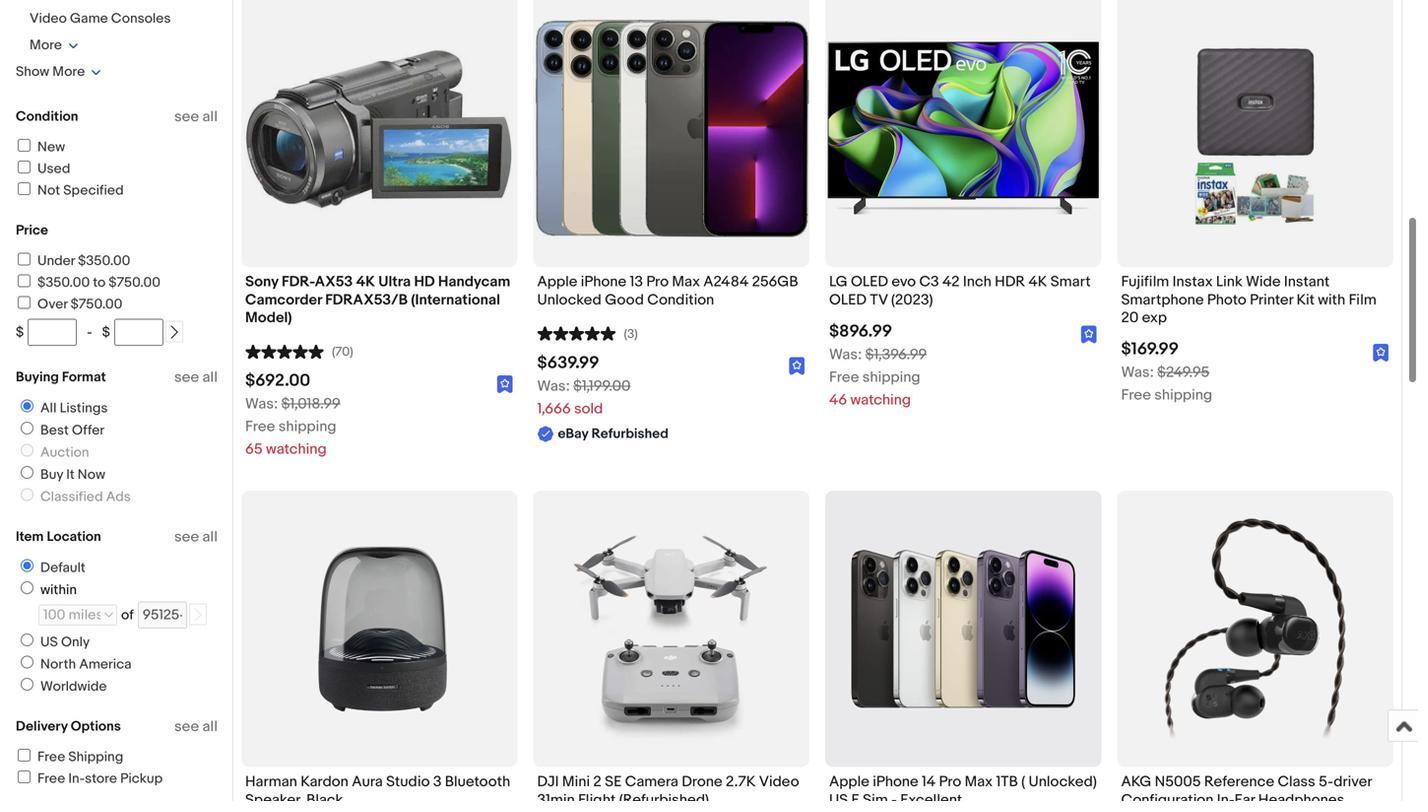 Task type: vqa. For each thing, say whether or not it's contained in the screenshot.
2023 on the bottom left of the page
no



Task type: locate. For each thing, give the bounding box(es) containing it.
free for $249.95
[[1122, 386, 1152, 404]]

see all button for condition
[[174, 108, 218, 126]]

iphone inside apple iphone 14 pro max 1tb ( unlocked) us e sim - excellent
[[873, 773, 919, 791]]

max left the a2484 at the top
[[672, 273, 700, 291]]

max for 1tb
[[965, 773, 993, 791]]

2 all from the top
[[203, 369, 218, 386]]

Auction radio
[[21, 444, 34, 457]]

2 $ from the left
[[102, 324, 110, 341]]

2 horizontal spatial [object undefined] image
[[1374, 343, 1390, 362]]

20
[[1122, 309, 1139, 327]]

more
[[30, 37, 62, 54], [53, 64, 85, 80]]

apple for apple iphone 14 pro max 1tb ( unlocked) us e sim - excellent
[[830, 773, 870, 791]]

was: inside the was: $1,396.99 free shipping 46 watching
[[830, 346, 862, 364]]

0 vertical spatial pro
[[647, 273, 669, 291]]

0 horizontal spatial in-
[[68, 771, 85, 787]]

1 vertical spatial more
[[53, 64, 85, 80]]

0 vertical spatial $350.00
[[78, 253, 130, 269]]

1 vertical spatial shipping
[[1155, 386, 1213, 404]]

fujifilm instax link wide instant smartphone photo printer kit with film 20 exp
[[1122, 273, 1377, 327]]

ear
[[1235, 791, 1256, 801]]

pro right "14"
[[940, 773, 962, 791]]

over $750.00
[[37, 296, 123, 313]]

in- down free shipping
[[68, 771, 85, 787]]

studio
[[386, 773, 430, 791]]

2 see from the top
[[174, 369, 199, 386]]

shipping inside 'was: $1,018.99 free shipping 65 watching'
[[279, 418, 337, 436]]

0 horizontal spatial condition
[[16, 108, 78, 125]]

1 horizontal spatial watching
[[851, 391, 912, 409]]

Worldwide radio
[[21, 678, 34, 691]]

1 horizontal spatial 5 out of 5 stars image
[[537, 324, 616, 342]]

0 horizontal spatial $
[[16, 324, 24, 341]]

3 all from the top
[[203, 528, 218, 546]]

listings
[[60, 400, 108, 417]]

was: down the $692.00
[[245, 395, 278, 413]]

in-
[[68, 771, 85, 787], [1218, 791, 1235, 801]]

was: inside the was: $1,199.00 1,666 sold
[[537, 377, 570, 395]]

options
[[71, 718, 121, 735]]

us
[[40, 634, 58, 651], [830, 791, 849, 801]]

- right sim
[[892, 791, 897, 801]]

n5005
[[1155, 773, 1202, 791]]

1 horizontal spatial apple
[[830, 773, 870, 791]]

95125-5904 text field
[[138, 602, 187, 629]]

1 $ from the left
[[16, 324, 24, 341]]

1 see all from the top
[[174, 108, 218, 126]]

harman kardon aura studio 3 bluetooth speaker, black link
[[245, 773, 514, 801]]

4k inside sony fdr-ax53 4k ultra hd handycam camcorder fdrax53/b (international model)
[[356, 273, 375, 291]]

iphone inside 'apple iphone 13 pro max a2484 256gb unlocked good condition'
[[581, 273, 627, 291]]

watching inside the was: $1,396.99 free shipping 46 watching
[[851, 391, 912, 409]]

(3)
[[624, 327, 638, 342]]

camera
[[625, 773, 679, 791]]

more up "show more"
[[30, 37, 62, 54]]

mini
[[562, 773, 590, 791]]

was: down $896.99
[[830, 346, 862, 364]]

show more
[[16, 64, 85, 80]]

us left e
[[830, 791, 849, 801]]

free in-store pickup link
[[15, 771, 163, 787]]

0 horizontal spatial shipping
[[279, 418, 337, 436]]

free shipping
[[37, 749, 123, 766]]

video up more button
[[30, 10, 67, 27]]

handycam
[[438, 273, 511, 291]]

ultra
[[379, 273, 411, 291]]

0 horizontal spatial video
[[30, 10, 67, 27]]

offer
[[72, 422, 105, 439]]

0 horizontal spatial pro
[[647, 273, 669, 291]]

46
[[830, 391, 847, 409]]

Default radio
[[21, 559, 34, 572]]

was: inside 'was: $1,018.99 free shipping 65 watching'
[[245, 395, 278, 413]]

see all button for buying format
[[174, 369, 218, 386]]

video right 2.7k
[[759, 773, 800, 791]]

price
[[16, 222, 48, 239]]

apple iphone 14 pro max 1tb ( unlocked)  us e sim - excellent image
[[826, 491, 1102, 767]]

13
[[630, 273, 643, 291]]

see
[[174, 108, 199, 126], [174, 369, 199, 386], [174, 528, 199, 546], [174, 718, 199, 736]]

1 vertical spatial us
[[830, 791, 849, 801]]

akg n5005 reference class 5-driver configuration in-ear headphones image
[[1118, 491, 1394, 767]]

lg oled evo c3 42 inch hdr 4k smart oled tv (2023) image
[[826, 0, 1102, 267]]

pro inside apple iphone 14 pro max 1tb ( unlocked) us e sim - excellent
[[940, 773, 962, 791]]

Buy It Now radio
[[21, 466, 34, 479]]

5 out of 5 stars image
[[537, 324, 616, 342], [245, 342, 324, 360]]

pro inside 'apple iphone 13 pro max a2484 256gb unlocked good condition'
[[647, 273, 669, 291]]

unlocked
[[537, 291, 602, 309]]

3 see all button from the top
[[174, 528, 218, 546]]

$ left maximum value text field
[[102, 324, 110, 341]]

now
[[78, 467, 105, 483]]

1 vertical spatial pro
[[940, 773, 962, 791]]

go image
[[191, 608, 205, 622]]

iphone for 14
[[873, 773, 919, 791]]

watching for $692.00
[[266, 441, 327, 458]]

watching inside 'was: $1,018.99 free shipping 65 watching'
[[266, 441, 327, 458]]

used
[[37, 161, 70, 177]]

delivery
[[16, 718, 68, 735]]

see all
[[174, 108, 218, 126], [174, 369, 218, 386], [174, 528, 218, 546], [174, 718, 218, 736]]

1 see all button from the top
[[174, 108, 218, 126]]

north america
[[40, 656, 132, 673]]

more down more button
[[53, 64, 85, 80]]

see all button for item location
[[174, 528, 218, 546]]

show
[[16, 64, 49, 80]]

0 vertical spatial watching
[[851, 391, 912, 409]]

inch
[[963, 273, 992, 291]]

2 see all button from the top
[[174, 369, 218, 386]]

dji mini 2 se camera drone 2.7k video 31min flight (refurbished)
[[537, 773, 800, 801]]

2 vertical spatial shipping
[[279, 418, 337, 436]]

[object undefined] image for $639.99
[[789, 357, 806, 375]]

4k up fdrax53/b at the left top
[[356, 273, 375, 291]]

free inside 'was: $1,018.99 free shipping 65 watching'
[[245, 418, 275, 436]]

1 horizontal spatial 4k
[[1029, 273, 1048, 291]]

0 horizontal spatial apple
[[537, 273, 578, 291]]

0 vertical spatial $750.00
[[109, 274, 161, 291]]

us only link
[[13, 634, 94, 651]]

buy
[[40, 467, 63, 483]]

item location
[[16, 529, 101, 545]]

1 horizontal spatial in-
[[1218, 791, 1235, 801]]

4 see all button from the top
[[174, 718, 218, 736]]

printer
[[1250, 291, 1294, 309]]

class
[[1278, 773, 1316, 791]]

fdr-
[[282, 273, 315, 291]]

1 horizontal spatial us
[[830, 791, 849, 801]]

was: down the $169.99
[[1122, 364, 1155, 381]]

1 horizontal spatial condition
[[648, 291, 715, 309]]

shipping down the $1,018.99
[[279, 418, 337, 436]]

apple up 'unlocked'
[[537, 273, 578, 291]]

-
[[87, 324, 92, 341], [892, 791, 897, 801]]

2 4k from the left
[[1029, 273, 1048, 291]]

Classified Ads radio
[[21, 488, 34, 501]]

buying format
[[16, 369, 106, 386]]

1 vertical spatial -
[[892, 791, 897, 801]]

1 vertical spatial iphone
[[873, 773, 919, 791]]

5 out of 5 stars image for $639.99
[[537, 324, 616, 342]]

max inside 'apple iphone 13 pro max a2484 256gb unlocked good condition'
[[672, 273, 700, 291]]

free inside the was: $1,396.99 free shipping 46 watching
[[830, 368, 860, 386]]

akg n5005 reference class 5-driver configuration in-ear headphones
[[1122, 773, 1373, 801]]

2 see all from the top
[[174, 369, 218, 386]]

1 all from the top
[[203, 108, 218, 126]]

$750.00 right to
[[109, 274, 161, 291]]

$350.00 up to
[[78, 253, 130, 269]]

see for condition
[[174, 108, 199, 126]]

1 horizontal spatial [object undefined] image
[[1082, 326, 1098, 344]]

smartphone
[[1122, 291, 1205, 309]]

see all button for delivery options
[[174, 718, 218, 736]]

5 out of 5 stars image up $639.99
[[537, 324, 616, 342]]

fujifilm instax link wide instant smartphone photo printer kit with film 20 exp image
[[1118, 0, 1394, 267]]

sony fdr-ax53 4k ultra hd handycam camcorder fdrax53/b (international model)
[[245, 273, 511, 327]]

photo
[[1208, 291, 1247, 309]]

1 horizontal spatial max
[[965, 773, 993, 791]]

apple inside apple iphone 14 pro max 1tb ( unlocked) us e sim - excellent
[[830, 773, 870, 791]]

Free In-store Pickup checkbox
[[18, 771, 31, 783]]

1 horizontal spatial $
[[102, 324, 110, 341]]

5 out of 5 stars image up the $692.00
[[245, 342, 324, 360]]

$750.00 down $350.00 to $750.00
[[71, 296, 123, 313]]

1 vertical spatial max
[[965, 773, 993, 791]]

apple up e
[[830, 773, 870, 791]]

0 horizontal spatial [object undefined] image
[[497, 375, 514, 393]]

free inside was: $249.95 free shipping
[[1122, 386, 1152, 404]]

free right free in-store pickup checkbox
[[37, 771, 65, 787]]

default
[[40, 560, 85, 576]]

0 horizontal spatial watching
[[266, 441, 327, 458]]

shipping down '$249.95' at the right top of page
[[1155, 386, 1213, 404]]

all for item location
[[203, 528, 218, 546]]

ebay
[[558, 426, 589, 442]]

2 horizontal spatial shipping
[[1155, 386, 1213, 404]]

3 see from the top
[[174, 528, 199, 546]]

pro right 13
[[647, 273, 669, 291]]

store
[[85, 771, 117, 787]]

was: $249.95 free shipping
[[1122, 364, 1213, 404]]

1 vertical spatial 5 out of 5 stars image
[[245, 342, 324, 360]]

pro for 13
[[647, 273, 669, 291]]

1 vertical spatial apple
[[830, 773, 870, 791]]

condition up new
[[16, 108, 78, 125]]

[object undefined] image
[[1082, 325, 1098, 344], [1374, 344, 1390, 362], [789, 357, 806, 375], [789, 357, 806, 375], [497, 375, 514, 393]]

watching
[[851, 391, 912, 409], [266, 441, 327, 458]]

bluetooth
[[445, 773, 511, 791]]

1 vertical spatial video
[[759, 773, 800, 791]]

0 vertical spatial max
[[672, 273, 700, 291]]

watching right '65'
[[266, 441, 327, 458]]

0 horizontal spatial iphone
[[581, 273, 627, 291]]

was: inside was: $249.95 free shipping
[[1122, 364, 1155, 381]]

oled
[[851, 273, 889, 291], [830, 291, 867, 309]]

[object undefined] image down film
[[1374, 343, 1390, 362]]

best offer link
[[13, 422, 108, 439]]

3
[[433, 773, 442, 791]]

condition down the a2484 at the top
[[648, 291, 715, 309]]

buy it now link
[[13, 466, 109, 483]]

us inside apple iphone 14 pro max 1tb ( unlocked) us e sim - excellent
[[830, 791, 849, 801]]

0 horizontal spatial max
[[672, 273, 700, 291]]

was: for $896.99
[[830, 346, 862, 364]]

free down the $169.99
[[1122, 386, 1152, 404]]

apple inside 'apple iphone 13 pro max a2484 256gb unlocked good condition'
[[537, 273, 578, 291]]

0 horizontal spatial -
[[87, 324, 92, 341]]

submit price range image
[[167, 325, 181, 339]]

0 horizontal spatial 5 out of 5 stars image
[[245, 342, 324, 360]]

format
[[62, 369, 106, 386]]

1 vertical spatial $750.00
[[71, 296, 123, 313]]

used link
[[15, 161, 70, 177]]

max inside apple iphone 14 pro max 1tb ( unlocked) us e sim - excellent
[[965, 773, 993, 791]]

4 all from the top
[[203, 718, 218, 736]]

$
[[16, 324, 24, 341], [102, 324, 110, 341]]

video inside dji mini 2 se camera drone 2.7k video 31min flight (refurbished)
[[759, 773, 800, 791]]

0 vertical spatial iphone
[[581, 273, 627, 291]]

1 horizontal spatial shipping
[[863, 368, 921, 386]]

all
[[40, 400, 57, 417]]

$896.99
[[830, 321, 893, 342]]

was: up 1,666
[[537, 377, 570, 395]]

1 horizontal spatial pro
[[940, 773, 962, 791]]

0 vertical spatial shipping
[[863, 368, 921, 386]]

4 see from the top
[[174, 718, 199, 736]]

iphone
[[581, 273, 627, 291], [873, 773, 919, 791]]

camcorder
[[245, 291, 322, 309]]

iphone up sim
[[873, 773, 919, 791]]

1 horizontal spatial -
[[892, 791, 897, 801]]

1 see from the top
[[174, 108, 199, 126]]

watching right 46
[[851, 391, 912, 409]]

1 vertical spatial in-
[[1218, 791, 1235, 801]]

Maximum Value text field
[[114, 319, 163, 346]]

1 vertical spatial condition
[[648, 291, 715, 309]]

$ down over $750.00 checkbox
[[16, 324, 24, 341]]

shipping down $1,396.99
[[863, 368, 921, 386]]

1 4k from the left
[[356, 273, 375, 291]]

[object undefined] image left the was: $1,199.00 1,666 sold
[[497, 375, 514, 393]]

1 vertical spatial watching
[[266, 441, 327, 458]]

3 see all from the top
[[174, 528, 218, 546]]

of
[[121, 607, 134, 624]]

0 horizontal spatial 4k
[[356, 273, 375, 291]]

fujifilm
[[1122, 273, 1170, 291]]

$ for minimum value text field
[[16, 324, 24, 341]]

iphone up good
[[581, 273, 627, 291]]

$1,199.00
[[574, 377, 631, 395]]

max left 1tb
[[965, 773, 993, 791]]

0 vertical spatial more
[[30, 37, 62, 54]]

4 see all from the top
[[174, 718, 218, 736]]

us right us only radio
[[40, 634, 58, 651]]

shipping for $692.00
[[279, 418, 337, 436]]

iphone for 13
[[581, 273, 627, 291]]

1 horizontal spatial iphone
[[873, 773, 919, 791]]

- down over $750.00
[[87, 324, 92, 341]]

link
[[1217, 273, 1243, 291]]

[object undefined] image
[[1082, 326, 1098, 344], [1374, 343, 1390, 362], [497, 375, 514, 393]]

free up 46
[[830, 368, 860, 386]]

shipping
[[68, 749, 123, 766]]

free in-store pickup
[[37, 771, 163, 787]]

[object undefined] image left 20
[[1082, 326, 1098, 344]]

1 horizontal spatial video
[[759, 773, 800, 791]]

North America radio
[[21, 656, 34, 669]]

video game consoles link
[[30, 10, 171, 27]]

free up '65'
[[245, 418, 275, 436]]

in- down reference
[[1218, 791, 1235, 801]]

video
[[30, 10, 67, 27], [759, 773, 800, 791]]

0 vertical spatial apple
[[537, 273, 578, 291]]

shipping inside the was: $1,396.99 free shipping 46 watching
[[863, 368, 921, 386]]

akg
[[1122, 773, 1152, 791]]

4k right hdr
[[1029, 273, 1048, 291]]

specified
[[63, 182, 124, 199]]

0 vertical spatial us
[[40, 634, 58, 651]]

0 vertical spatial -
[[87, 324, 92, 341]]

evo
[[892, 273, 916, 291]]

0 vertical spatial 5 out of 5 stars image
[[537, 324, 616, 342]]

$350.00 up "over $750.00" 'link'
[[37, 274, 90, 291]]



Task type: describe. For each thing, give the bounding box(es) containing it.
shipping for $896.99
[[863, 368, 921, 386]]

ax53
[[315, 273, 353, 291]]

aura
[[352, 773, 383, 791]]

see all for condition
[[174, 108, 218, 126]]

ebay refurbished
[[558, 426, 669, 442]]

show more button
[[16, 64, 102, 80]]

all listings
[[40, 400, 108, 417]]

$ for maximum value text field
[[102, 324, 110, 341]]

sony fdr-ax53 4k ultra hd handycam camcorder fdrax53/b (international model) image
[[241, 25, 518, 233]]

$350.00 to $750.00 checkbox
[[18, 274, 31, 287]]

was: $1,199.00 1,666 sold
[[537, 377, 631, 418]]

see for delivery options
[[174, 718, 199, 736]]

2
[[594, 773, 602, 791]]

(
[[1022, 773, 1026, 791]]

Under $350.00 checkbox
[[18, 253, 31, 266]]

[object undefined] image for $692.00
[[497, 375, 514, 393]]

speaker,
[[245, 791, 303, 801]]

see for buying format
[[174, 369, 199, 386]]

0 vertical spatial video
[[30, 10, 67, 27]]

hd
[[414, 273, 435, 291]]

oled up tv
[[851, 273, 889, 291]]

classified ads
[[40, 489, 131, 505]]

driver
[[1334, 773, 1373, 791]]

Best Offer radio
[[21, 422, 34, 435]]

with
[[1319, 291, 1346, 309]]

[object undefined] image for $169.99
[[1374, 343, 1390, 362]]

smart
[[1051, 273, 1091, 291]]

within
[[40, 582, 77, 599]]

$1,018.99
[[281, 395, 341, 413]]

best offer
[[40, 422, 105, 439]]

4k inside lg oled evo c3 42 inch hdr 4k smart oled tv (2023)
[[1029, 273, 1048, 291]]

pro for 14
[[940, 773, 962, 791]]

worldwide
[[40, 678, 107, 695]]

sold
[[574, 400, 603, 418]]

2.7k
[[726, 773, 756, 791]]

free for $1,396.99
[[830, 368, 860, 386]]

wide
[[1247, 273, 1281, 291]]

instant
[[1285, 273, 1330, 291]]

(refurbished)
[[619, 791, 709, 801]]

[object undefined] image for $169.99
[[1374, 344, 1390, 362]]

in- inside akg n5005 reference class 5-driver configuration in-ear headphones
[[1218, 791, 1235, 801]]

location
[[47, 529, 101, 545]]

Used checkbox
[[18, 161, 31, 173]]

under $350.00
[[37, 253, 130, 269]]

Minimum Value text field
[[28, 319, 77, 346]]

see all for buying format
[[174, 369, 218, 386]]

good
[[605, 291, 644, 309]]

shipping inside was: $249.95 free shipping
[[1155, 386, 1213, 404]]

$1,396.99
[[866, 346, 927, 364]]

sim
[[863, 791, 888, 801]]

a2484
[[704, 273, 749, 291]]

see for item location
[[174, 528, 199, 546]]

refurbished
[[592, 426, 669, 442]]

$249.95
[[1158, 364, 1210, 381]]

condition inside 'apple iphone 13 pro max a2484 256gb unlocked good condition'
[[648, 291, 715, 309]]

kardon
[[301, 773, 349, 791]]

Over $750.00 checkbox
[[18, 296, 31, 309]]

apple iphone 14 pro max 1tb ( unlocked) us e sim - excellent
[[830, 773, 1097, 801]]

$350.00 to $750.00
[[37, 274, 161, 291]]

oled down lg on the right of the page
[[830, 291, 867, 309]]

default link
[[13, 559, 89, 576]]

all for condition
[[203, 108, 218, 126]]

0 vertical spatial in-
[[68, 771, 85, 787]]

sony fdr-ax53 4k ultra hd handycam camcorder fdrax53/b (international model) link
[[245, 273, 514, 332]]

consoles
[[111, 10, 171, 27]]

(2023)
[[892, 291, 934, 309]]

Not Specified checkbox
[[18, 182, 31, 195]]

apple iphone 14 pro max 1tb ( unlocked) us e sim - excellent link
[[830, 773, 1098, 801]]

was: for $639.99
[[537, 377, 570, 395]]

All Listings radio
[[21, 400, 34, 412]]

north
[[40, 656, 76, 673]]

see all for item location
[[174, 528, 218, 546]]

fujifilm instax link wide instant smartphone photo printer kit with film 20 exp link
[[1122, 273, 1390, 332]]

apple iphone 13 pro max a2484 256gb unlocked good condition image
[[534, 0, 810, 267]]

$350.00 to $750.00 link
[[15, 274, 161, 291]]

$692.00
[[245, 371, 311, 391]]

see all for delivery options
[[174, 718, 218, 736]]

0 horizontal spatial us
[[40, 634, 58, 651]]

classified ads link
[[13, 488, 135, 505]]

max for a2484
[[672, 273, 700, 291]]

was: for $692.00
[[245, 395, 278, 413]]

not specified
[[37, 182, 124, 199]]

(international
[[411, 291, 500, 309]]

$639.99
[[537, 353, 600, 373]]

sony
[[245, 273, 279, 291]]

14
[[922, 773, 936, 791]]

it
[[66, 467, 75, 483]]

dji mini 2 se camera drone 2.7k video 31min flight (refurbished) image
[[534, 491, 810, 767]]

[object undefined] image for $692.00
[[497, 375, 514, 393]]

US Only radio
[[21, 634, 34, 646]]

new link
[[15, 139, 65, 156]]

free right free shipping option
[[37, 749, 65, 766]]

harman kardon aura studio 3 bluetooth speaker, black image
[[241, 491, 518, 767]]

not
[[37, 182, 60, 199]]

Free Shipping checkbox
[[18, 749, 31, 762]]

us only
[[40, 634, 90, 651]]

worldwide link
[[13, 678, 111, 695]]

42
[[943, 273, 960, 291]]

fdrax53/b
[[325, 291, 408, 309]]

1 vertical spatial $350.00
[[37, 274, 90, 291]]

lg oled evo c3 42 inch hdr 4k smart oled tv (2023)
[[830, 273, 1091, 309]]

new
[[37, 139, 65, 156]]

New checkbox
[[18, 139, 31, 152]]

apple for apple iphone 13 pro max a2484 256gb unlocked good condition
[[537, 273, 578, 291]]

harman kardon aura studio 3 bluetooth speaker, black
[[245, 773, 511, 801]]

e
[[852, 791, 860, 801]]

0 vertical spatial condition
[[16, 108, 78, 125]]

all for delivery options
[[203, 718, 218, 736]]

best
[[40, 422, 69, 439]]

america
[[79, 656, 132, 673]]

free shipping link
[[15, 749, 123, 766]]

auction
[[40, 444, 89, 461]]

buying
[[16, 369, 59, 386]]

watching for $896.99
[[851, 391, 912, 409]]

all for buying format
[[203, 369, 218, 386]]

more button
[[30, 37, 79, 54]]

exp
[[1143, 309, 1168, 327]]

apple iphone 13 pro max a2484 256gb unlocked good condition link
[[537, 273, 806, 314]]

free for $1,018.99
[[245, 418, 275, 436]]

- inside apple iphone 14 pro max 1tb ( unlocked) us e sim - excellent
[[892, 791, 897, 801]]

dji
[[537, 773, 559, 791]]

video game consoles
[[30, 10, 171, 27]]

under
[[37, 253, 75, 269]]

unlocked)
[[1029, 773, 1097, 791]]

delivery options
[[16, 718, 121, 735]]

within radio
[[21, 581, 34, 594]]

excellent
[[901, 791, 963, 801]]

lg
[[830, 273, 848, 291]]

was: $1,396.99 free shipping 46 watching
[[830, 346, 927, 409]]

black
[[307, 791, 343, 801]]

game
[[70, 10, 108, 27]]

5 out of 5 stars image for $692.00
[[245, 342, 324, 360]]



